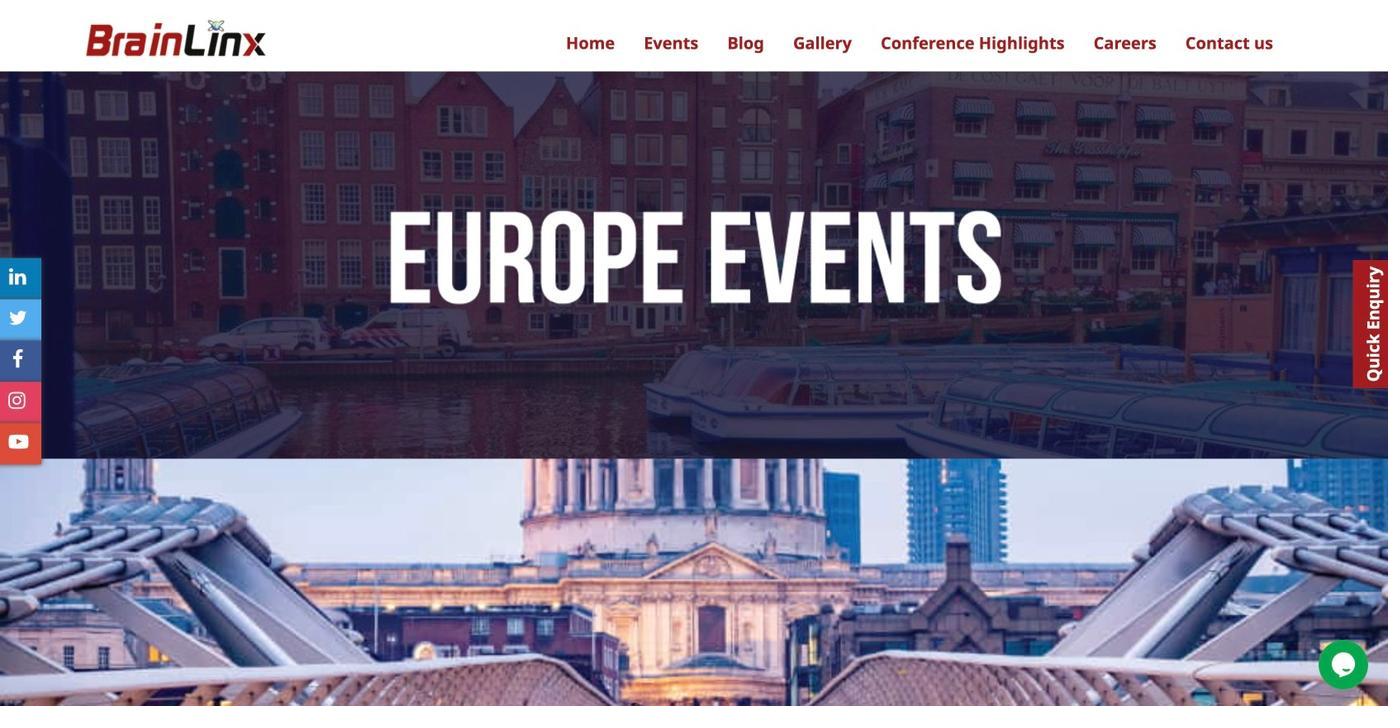 Task type: locate. For each thing, give the bounding box(es) containing it.
instagram image
[[8, 391, 25, 411]]

twitter image
[[9, 308, 27, 328]]

facebook image
[[12, 349, 23, 369]]

youtube play image
[[9, 432, 29, 452]]

brainlinx logo image
[[82, 13, 268, 72]]



Task type: describe. For each thing, give the bounding box(es) containing it.
linkedin image
[[9, 267, 26, 287]]



Task type: vqa. For each thing, say whether or not it's contained in the screenshot.
instagram icon
yes



